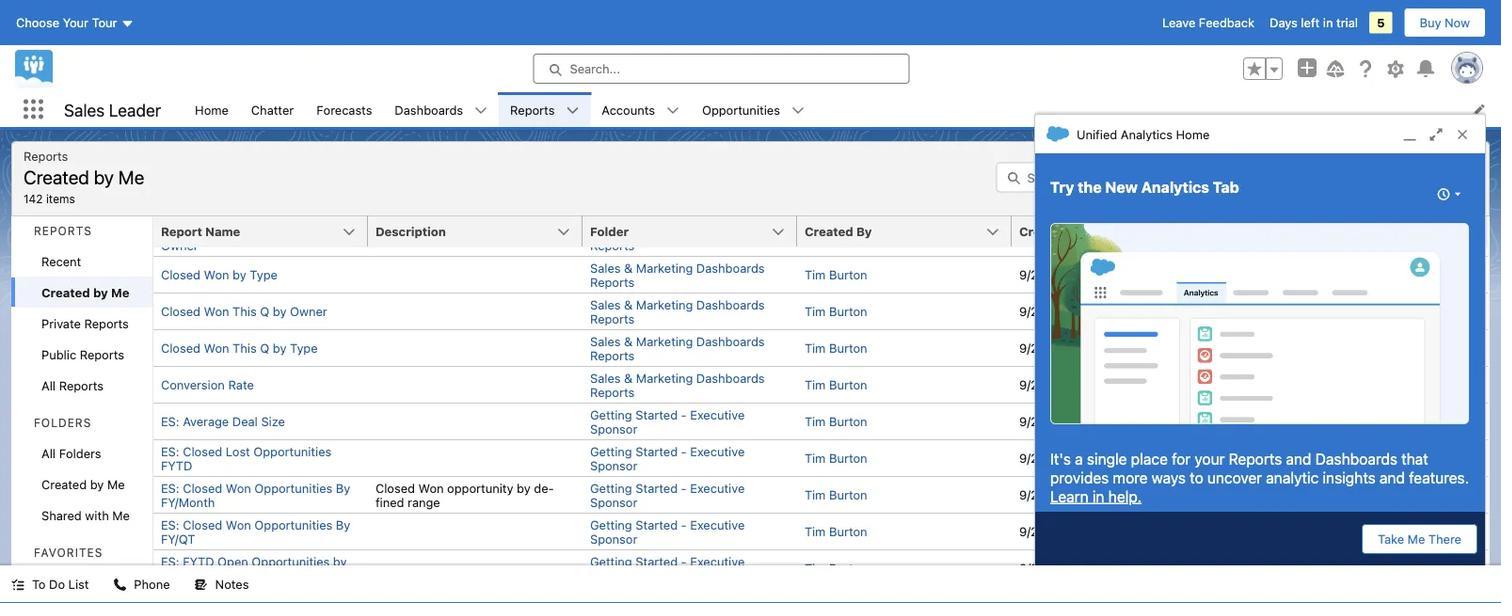 Task type: locate. For each thing, give the bounding box(es) containing it.
by right opportunity
[[517, 481, 531, 495]]

opportunities inside the es: closed won opportunities by fy/qt
[[254, 518, 333, 532]]

folders up 'shared with me' "link" on the bottom left of page
[[59, 446, 101, 460]]

1 horizontal spatial text default image
[[792, 104, 805, 117]]

es: inside the es: closed won opportunities by fy/qt
[[161, 518, 179, 532]]

1 horizontal spatial type
[[290, 341, 318, 355]]

tim burton for closed won this q by type
[[805, 341, 867, 355]]

1 vertical spatial created by me link
[[11, 469, 152, 500]]

tim burton link for es: closed won opportunities by fy/qt
[[805, 525, 867, 539]]

closed down fy/month
[[183, 518, 222, 532]]

started for es: closed won opportunities by fy/qt
[[636, 518, 678, 532]]

2 tim burton from the top
[[805, 304, 867, 319]]

5 started from the top
[[636, 554, 678, 569]]

0 horizontal spatial text default image
[[194, 578, 208, 592]]

rate
[[228, 378, 254, 392]]

getting started - executive sponsor link
[[590, 408, 745, 436], [590, 444, 745, 473], [590, 481, 745, 509], [590, 518, 745, 546], [590, 554, 745, 583]]

text default image left the 'reports' link
[[474, 104, 488, 117]]

private
[[41, 316, 81, 330]]

sales
[[64, 100, 105, 120], [590, 224, 621, 238], [590, 261, 621, 275], [590, 297, 621, 312], [590, 334, 621, 348], [590, 371, 621, 385]]

text default image
[[792, 104, 805, 117], [1047, 123, 1069, 145], [194, 578, 208, 592]]

es: for es: closed lost opportunities fytd
[[161, 444, 179, 458]]

1 started from the top
[[636, 408, 678, 422]]

0 vertical spatial text default image
[[792, 104, 805, 117]]

9/28/2023, for es: closed lost opportunities fytd
[[1019, 451, 1082, 465]]

shared with me link
[[11, 500, 152, 531]]

all reports
[[41, 378, 104, 392]]

created by me up private reports
[[41, 285, 129, 299]]

9/28/2023, for closed won this q by type
[[1019, 341, 1082, 355]]

opportunities down the size
[[253, 444, 332, 458]]

by inside es: closed won opportunities by fy/month
[[336, 481, 350, 495]]

won inside es: closed won opportunities by fy/month
[[226, 481, 251, 495]]

created by me for reports
[[41, 285, 129, 299]]

getting for es: fytd open opportunities by acct
[[590, 554, 632, 569]]

& for q
[[624, 224, 633, 238]]

text default image left phone
[[113, 578, 126, 592]]

owner
[[161, 238, 198, 252], [290, 304, 327, 319]]

won down name
[[204, 268, 229, 282]]

7 tim burton from the top
[[805, 488, 867, 502]]

me up private reports
[[111, 285, 129, 299]]

opportunities inside es: fytd open opportunities by acct
[[252, 554, 330, 569]]

es: inside es: closed won opportunities by fy/month
[[161, 481, 179, 495]]

text default image inside reports list item
[[566, 104, 579, 117]]

won
[[204, 224, 229, 238], [204, 268, 229, 282], [204, 304, 229, 319], [204, 341, 229, 355], [226, 481, 251, 495], [418, 481, 444, 495], [226, 518, 251, 532]]

sales leader
[[64, 100, 161, 120]]

9/28/2023, for conversion rate
[[1019, 378, 1082, 392]]

12:04 for es: fytd open opportunities by acct
[[1086, 561, 1118, 576]]

text default image left to
[[11, 578, 24, 592]]

me right 'with'
[[112, 508, 130, 522]]

q inside closed won + ≥80% this q by owner
[[309, 224, 318, 238]]

1 executive from the top
[[690, 408, 745, 422]]

q right ≥80% at left top
[[309, 224, 318, 238]]

2 vertical spatial by
[[336, 518, 350, 532]]

list containing home
[[184, 92, 1501, 127]]

6 9/28/2023, 12:04 pm from the top
[[1019, 451, 1139, 465]]

9/28/2023, for es: average deal size
[[1019, 415, 1082, 429]]

2 sponsor from the top
[[590, 458, 638, 473]]

text default image inside phone button
[[113, 578, 126, 592]]

reports link
[[499, 92, 566, 127]]

opportunities inside es: closed won opportunities by fy/month
[[254, 481, 333, 495]]

3 sales & marketing dashboards reports from the top
[[590, 297, 765, 326]]

opportunities list item
[[691, 92, 816, 127]]

- for es: closed won opportunities by fy/month
[[681, 481, 687, 495]]

private reports link
[[11, 308, 152, 339]]

2 & from the top
[[624, 261, 633, 275]]

4 getting started - executive sponsor from the top
[[590, 518, 745, 546]]

by inside reports created by me 142 items
[[94, 166, 114, 188]]

1 getting from the top
[[590, 408, 632, 422]]

1 getting started - executive sponsor from the top
[[590, 408, 745, 436]]

and down that
[[1380, 469, 1405, 487]]

9/28/2023, for es: fytd open opportunities by acct
[[1019, 561, 1082, 576]]

group
[[1243, 57, 1283, 80]]

tim for es: fytd open opportunities by acct
[[805, 561, 826, 576]]

0 vertical spatial home
[[195, 103, 229, 117]]

burton for es: closed lost opportunities fytd
[[829, 451, 867, 465]]

4 getting started - executive sponsor link from the top
[[590, 518, 745, 546]]

5 9/28/2023, 12:04 pm from the top
[[1019, 415, 1139, 429]]

0 horizontal spatial in
[[1093, 487, 1105, 505]]

name
[[205, 224, 240, 239]]

1 9/28/2023, 12:04 pm from the top
[[1019, 268, 1139, 282]]

by right ≥80% at left top
[[321, 224, 335, 238]]

4 tim from the top
[[805, 378, 826, 392]]

1 vertical spatial this
[[233, 304, 257, 319]]

8 9/28/2023, from the top
[[1019, 525, 1082, 539]]

accounts list item
[[591, 92, 691, 127]]

text default image inside dashboards list item
[[474, 104, 488, 117]]

tim burton for es: closed won opportunities by fy/qt
[[805, 525, 867, 539]]

take me there
[[1378, 532, 1462, 546]]

1 burton from the top
[[829, 268, 867, 282]]

142
[[24, 192, 43, 205]]

text default image inside "unified analytics home" "dialog"
[[1047, 123, 1069, 145]]

fytd up fy/month
[[161, 458, 192, 473]]

burton
[[829, 268, 867, 282], [829, 304, 867, 319], [829, 341, 867, 355], [829, 378, 867, 392], [829, 415, 867, 429], [829, 451, 867, 465], [829, 488, 867, 502], [829, 525, 867, 539], [829, 561, 867, 576]]

5 - from the top
[[681, 554, 687, 569]]

5 12:04 from the top
[[1086, 415, 1118, 429]]

by up private reports
[[93, 285, 108, 299]]

1 vertical spatial type
[[290, 341, 318, 355]]

es: for es: fytd open opportunities by acct
[[161, 554, 179, 569]]

created by me for with
[[41, 477, 125, 491]]

opportunities for es: fytd open opportunities by acct
[[252, 554, 330, 569]]

cell
[[368, 219, 583, 256], [797, 219, 1012, 256], [1012, 219, 1226, 256], [1226, 219, 1441, 256], [1441, 219, 1488, 256], [368, 256, 583, 293], [1226, 256, 1441, 293], [368, 293, 583, 329], [1226, 293, 1441, 329], [368, 329, 583, 366], [1226, 329, 1441, 366], [368, 366, 583, 403], [1226, 366, 1441, 403], [368, 403, 583, 440], [1226, 403, 1441, 440], [368, 440, 583, 476], [1226, 440, 1441, 476], [1441, 440, 1488, 476], [1226, 476, 1441, 513], [368, 513, 583, 550], [1226, 513, 1441, 550], [368, 550, 583, 586], [1226, 550, 1441, 586]]

0 vertical spatial q
[[309, 224, 318, 238]]

closed left name
[[161, 224, 200, 238]]

created by me link
[[11, 277, 152, 308], [11, 469, 152, 500]]

3 tim from the top
[[805, 341, 826, 355]]

sales & marketing dashboards reports link
[[590, 224, 765, 252], [590, 261, 765, 289], [590, 297, 765, 326], [590, 334, 765, 362], [590, 371, 765, 399]]

5 9/28/2023, from the top
[[1019, 415, 1082, 429]]

days
[[1270, 16, 1298, 30]]

text default image left unified
[[1047, 123, 1069, 145]]

provides
[[1050, 469, 1109, 487]]

2 vertical spatial this
[[233, 341, 257, 355]]

owner up closed won this q by type link
[[290, 304, 327, 319]]

all down "public"
[[41, 378, 56, 392]]

this down closed won this q by owner link
[[233, 341, 257, 355]]

0 vertical spatial type
[[250, 268, 278, 282]]

won down 'closed won by type'
[[204, 304, 229, 319]]

9 tim burton from the top
[[805, 561, 867, 576]]

accounts link
[[591, 92, 666, 127]]

burton for es: closed won opportunities by fy/qt
[[829, 525, 867, 539]]

es: for es: closed won opportunities by fy/month
[[161, 481, 179, 495]]

5 executive from the top
[[690, 554, 745, 569]]

type down closed won this q by owner link
[[290, 341, 318, 355]]

4 burton from the top
[[829, 378, 867, 392]]

1 vertical spatial q
[[260, 304, 269, 319]]

9/28/2023, for closed won this q by owner
[[1019, 304, 1082, 319]]

pm for closed won this q by type
[[1121, 341, 1139, 355]]

3 9/28/2023, 12:04 pm from the top
[[1019, 341, 1139, 355]]

and up analytic at the bottom right of page
[[1286, 450, 1312, 468]]

phone button
[[102, 566, 181, 603]]

1 sponsor from the top
[[590, 422, 638, 436]]

forecasts link
[[305, 92, 383, 127]]

dashboards inside list item
[[395, 103, 463, 117]]

won for closed won opportunity by defined range
[[418, 481, 444, 495]]

1 es: from the top
[[161, 415, 179, 429]]

tim burton link for conversion rate
[[805, 378, 867, 392]]

closed inside es: closed won opportunities by fy/month
[[183, 481, 222, 495]]

the
[[1078, 178, 1102, 196]]

executive
[[690, 408, 745, 422], [690, 444, 745, 458], [690, 481, 745, 495], [690, 518, 745, 532], [690, 554, 745, 569]]

12:04 for closed won by type
[[1086, 268, 1118, 282]]

es: for es: average deal size
[[161, 415, 179, 429]]

place
[[1131, 450, 1168, 468]]

tim burton for closed won this q by owner
[[805, 304, 867, 319]]

8 12:04 from the top
[[1086, 525, 1118, 539]]

0 vertical spatial and
[[1286, 450, 1312, 468]]

tim for es: average deal size
[[805, 415, 826, 429]]

dashboards for conversion rate
[[696, 371, 765, 385]]

me inside "dialog"
[[1408, 532, 1425, 546]]

burton for closed won by type
[[829, 268, 867, 282]]

in right left
[[1323, 16, 1333, 30]]

text default image inside accounts "list item"
[[666, 104, 680, 117]]

4 getting from the top
[[590, 518, 632, 532]]

acct
[[161, 569, 187, 583]]

1 vertical spatial owner
[[290, 304, 327, 319]]

- for es: average deal size
[[681, 408, 687, 422]]

created by me link up the shared with me
[[11, 469, 152, 500]]

8 tim burton link from the top
[[805, 525, 867, 539]]

5 es: from the top
[[161, 554, 179, 569]]

4 9/28/2023, from the top
[[1019, 378, 1082, 392]]

type down closed won + ≥80% this q by owner
[[250, 268, 278, 282]]

q up closed won this q by type
[[260, 304, 269, 319]]

1 vertical spatial by
[[336, 481, 350, 495]]

12:04
[[1086, 268, 1118, 282], [1086, 304, 1118, 319], [1086, 341, 1118, 355], [1086, 378, 1118, 392], [1086, 415, 1118, 429], [1086, 451, 1118, 465], [1086, 488, 1118, 502], [1086, 525, 1118, 539], [1086, 561, 1118, 576]]

12:04 for es: average deal size
[[1086, 415, 1118, 429]]

tim burton for es: average deal size
[[805, 415, 867, 429]]

1 marketing from the top
[[636, 224, 693, 238]]

pm for es: fytd open opportunities by acct
[[1121, 561, 1139, 576]]

shared with me
[[41, 508, 130, 522]]

1 vertical spatial analytics
[[1141, 178, 1209, 196]]

1 vertical spatial text default image
[[1047, 123, 1069, 145]]

by inside the es: closed won opportunities by fy/qt
[[336, 518, 350, 532]]

0 vertical spatial all
[[41, 378, 56, 392]]

0 vertical spatial folders
[[34, 416, 92, 430]]

4 & from the top
[[624, 334, 633, 348]]

8 9/28/2023, 12:04 pm from the top
[[1019, 525, 1139, 539]]

7 tim burton link from the top
[[805, 488, 867, 502]]

folders up all folders
[[34, 416, 92, 430]]

0 horizontal spatial home
[[195, 103, 229, 117]]

marketing for q
[[636, 224, 693, 238]]

9/28/2023, for closed won by type
[[1019, 268, 1082, 282]]

5 getting started - executive sponsor link from the top
[[590, 554, 745, 583]]

q
[[309, 224, 318, 238], [260, 304, 269, 319], [260, 341, 269, 355]]

7 burton from the top
[[829, 488, 867, 502]]

tim burton link for es: closed lost opportunities fytd
[[805, 451, 867, 465]]

1 created by me link from the top
[[11, 277, 152, 308]]

6 tim burton from the top
[[805, 451, 867, 465]]

list
[[184, 92, 1501, 127]]

- for es: fytd open opportunities by acct
[[681, 554, 687, 569]]

created by me up 'shared with me' "link" on the bottom left of page
[[41, 477, 125, 491]]

4 tim burton from the top
[[805, 378, 867, 392]]

defined
[[376, 481, 554, 509]]

es: down fy/month
[[161, 518, 179, 532]]

getting for es: closed lost opportunities fytd
[[590, 444, 632, 458]]

won up the conversion rate link
[[204, 341, 229, 355]]

opportunities down search... button
[[702, 103, 780, 117]]

opportunities down the es: closed won opportunities by fy/qt link
[[252, 554, 330, 569]]

5 getting started - executive sponsor from the top
[[590, 554, 745, 583]]

dashboards
[[395, 103, 463, 117], [696, 224, 765, 238], [696, 261, 765, 275], [696, 297, 765, 312], [696, 334, 765, 348], [696, 371, 765, 385], [1316, 450, 1398, 468]]

by down sales leader
[[94, 166, 114, 188]]

es: up fy/month
[[161, 444, 179, 458]]

3 sales & marketing dashboards reports link from the top
[[590, 297, 765, 326]]

2 horizontal spatial text default image
[[1047, 123, 1069, 145]]

1 horizontal spatial owner
[[290, 304, 327, 319]]

4 marketing from the top
[[636, 334, 693, 348]]

es: closed lost opportunities fytd
[[161, 444, 332, 473]]

created by me
[[41, 285, 129, 299], [41, 477, 125, 491]]

3 marketing from the top
[[636, 297, 693, 312]]

3 12:04 from the top
[[1086, 341, 1118, 355]]

there
[[1429, 532, 1462, 546]]

6 burton from the top
[[829, 451, 867, 465]]

getting started - executive sponsor link for es: closed won opportunities by fy/qt
[[590, 518, 745, 546]]

text default image inside notes button
[[194, 578, 208, 592]]

take me there link
[[1362, 524, 1478, 554]]

2 all from the top
[[41, 446, 56, 460]]

0 vertical spatial in
[[1323, 16, 1333, 30]]

5 sponsor from the top
[[590, 569, 638, 583]]

dashboards list item
[[383, 92, 499, 127]]

reports inside it's a single place for your reports and dashboards that provides more ways to uncover analytic insights and features. learn in help.
[[1229, 450, 1282, 468]]

1 vertical spatial and
[[1380, 469, 1405, 487]]

1 horizontal spatial in
[[1323, 16, 1333, 30]]

1 getting started - executive sponsor link from the top
[[590, 408, 745, 436]]

2 getting started - executive sponsor link from the top
[[590, 444, 745, 473]]

es: up fy/qt
[[161, 481, 179, 495]]

7 9/28/2023, 12:04 pm from the top
[[1019, 488, 1139, 502]]

type
[[250, 268, 278, 282], [290, 341, 318, 355]]

sales for closed won + ≥80% this q by owner
[[590, 224, 621, 238]]

1 vertical spatial in
[[1093, 487, 1105, 505]]

marketing
[[636, 224, 693, 238], [636, 261, 693, 275], [636, 297, 693, 312], [636, 334, 693, 348], [636, 371, 693, 385]]

closed won + ≥80% this q by owner link
[[161, 224, 335, 252]]

this
[[281, 224, 305, 238], [233, 304, 257, 319], [233, 341, 257, 355]]

2 tim burton link from the top
[[805, 304, 867, 319]]

0 vertical spatial owner
[[161, 238, 198, 252]]

to do list button
[[0, 566, 100, 603]]

range
[[408, 495, 440, 509]]

es: closed won opportunities by fy/month
[[161, 481, 350, 509]]

5 tim burton link from the top
[[805, 415, 867, 429]]

created inside created on button
[[1019, 224, 1068, 239]]

&
[[624, 224, 633, 238], [624, 261, 633, 275], [624, 297, 633, 312], [624, 334, 633, 348], [624, 371, 633, 385]]

1 vertical spatial all
[[41, 446, 56, 460]]

3 & from the top
[[624, 297, 633, 312]]

uncover
[[1208, 469, 1262, 487]]

leader
[[109, 100, 161, 120]]

3 getting from the top
[[590, 481, 632, 495]]

reports list item
[[499, 92, 591, 127]]

accounts
[[602, 103, 655, 117]]

2 12:04 from the top
[[1086, 304, 1118, 319]]

es: left average
[[161, 415, 179, 429]]

owner inside closed won + ≥80% this q by owner
[[161, 238, 198, 252]]

sales & marketing dashboards reports link for q
[[590, 224, 765, 252]]

won for closed won + ≥80% this q by owner
[[204, 224, 229, 238]]

2 pm from the top
[[1121, 304, 1139, 319]]

by inside button
[[856, 224, 872, 239]]

2 vertical spatial q
[[260, 341, 269, 355]]

7 tim from the top
[[805, 488, 826, 502]]

tim burton link for closed won this q by type
[[805, 341, 867, 355]]

closed down es: closed lost opportunities fytd 'link'
[[183, 481, 222, 495]]

7 pm from the top
[[1121, 488, 1139, 502]]

choose your tour
[[16, 16, 117, 30]]

single
[[1087, 450, 1127, 468]]

closed down average
[[183, 444, 222, 458]]

5 burton from the top
[[829, 415, 867, 429]]

by inside closed won opportunity by defined range
[[517, 481, 531, 495]]

1 vertical spatial created by me
[[41, 477, 125, 491]]

won left +
[[204, 224, 229, 238]]

closed inside closed won opportunity by defined range
[[376, 481, 415, 495]]

4 executive from the top
[[690, 518, 745, 532]]

getting
[[590, 408, 632, 422], [590, 444, 632, 458], [590, 481, 632, 495], [590, 518, 632, 532], [590, 554, 632, 569]]

q down closed won this q by owner link
[[260, 341, 269, 355]]

fytd inside es: closed lost opportunities fytd
[[161, 458, 192, 473]]

2 getting from the top
[[590, 444, 632, 458]]

fytd
[[161, 458, 192, 473], [183, 554, 214, 569]]

es: inside es: fytd open opportunities by acct
[[161, 554, 179, 569]]

won inside closed won opportunity by defined range
[[418, 481, 444, 495]]

to
[[1190, 469, 1204, 487]]

reports
[[510, 103, 555, 117], [24, 149, 68, 163], [34, 224, 92, 238], [590, 238, 635, 252], [590, 275, 635, 289], [590, 312, 635, 326], [84, 316, 129, 330], [80, 347, 124, 361], [590, 348, 635, 362], [59, 378, 104, 392], [590, 385, 635, 399], [1229, 450, 1282, 468]]

notes button
[[183, 566, 260, 603]]

in left help.
[[1093, 487, 1105, 505]]

by down the es: closed won opportunities by fy/qt link
[[333, 554, 347, 569]]

new
[[1105, 178, 1138, 196]]

9 12:04 from the top
[[1086, 561, 1118, 576]]

tim burton link for closed won this q by owner
[[805, 304, 867, 319]]

es: down fy/qt
[[161, 554, 179, 569]]

marketing for type
[[636, 334, 693, 348]]

dashboards for closed won this q by type
[[696, 334, 765, 348]]

choose
[[16, 16, 59, 30]]

shared
[[41, 508, 82, 522]]

buy now button
[[1404, 8, 1486, 38]]

9 burton from the top
[[829, 561, 867, 576]]

5 getting from the top
[[590, 554, 632, 569]]

all folders
[[41, 446, 101, 460]]

text default image down search... button
[[792, 104, 805, 117]]

3 getting started - executive sponsor from the top
[[590, 481, 745, 509]]

sales & marketing dashboards reports
[[590, 224, 765, 252], [590, 261, 765, 289], [590, 297, 765, 326], [590, 334, 765, 362], [590, 371, 765, 399]]

5 sales & marketing dashboards reports link from the top
[[590, 371, 765, 399]]

analytics left tab at top
[[1141, 178, 1209, 196]]

5 pm from the top
[[1121, 415, 1139, 429]]

4 sponsor from the top
[[590, 532, 638, 546]]

won left opportunity
[[418, 481, 444, 495]]

won down es: closed won opportunities by fy/month link
[[226, 518, 251, 532]]

opportunities down es: closed lost opportunities fytd
[[254, 481, 333, 495]]

this up closed won this q by type
[[233, 304, 257, 319]]

text default image right acct
[[194, 578, 208, 592]]

getting started - executive sponsor link for es: closed won opportunities by fy/month
[[590, 481, 745, 509]]

2 vertical spatial text default image
[[194, 578, 208, 592]]

4 - from the top
[[681, 518, 687, 532]]

6 tim burton link from the top
[[805, 451, 867, 465]]

me inside reports created by me 142 items
[[118, 166, 144, 188]]

4 tim burton link from the top
[[805, 378, 867, 392]]

8 tim from the top
[[805, 525, 826, 539]]

this right ≥80% at left top
[[281, 224, 305, 238]]

won down es: closed lost opportunities fytd
[[226, 481, 251, 495]]

getting started - executive sponsor for es: closed won opportunities by fy/month
[[590, 481, 745, 509]]

0 vertical spatial created by me
[[41, 285, 129, 299]]

home
[[195, 103, 229, 117], [1176, 127, 1210, 141]]

2 - from the top
[[681, 444, 687, 458]]

opportunities inside es: closed lost opportunities fytd
[[253, 444, 332, 458]]

3 tim burton link from the top
[[805, 341, 867, 355]]

1 pm from the top
[[1121, 268, 1139, 282]]

closed inside the es: closed won opportunities by fy/qt
[[183, 518, 222, 532]]

es: average deal size link
[[161, 415, 285, 429]]

getting started - executive sponsor for es: average deal size
[[590, 408, 745, 436]]

12:04 for es: closed won opportunities by fy/qt
[[1086, 525, 1118, 539]]

me up 'with'
[[107, 477, 125, 491]]

won inside closed won + ≥80% this q by owner
[[204, 224, 229, 238]]

won for closed won by type
[[204, 268, 229, 282]]

owner left name
[[161, 238, 198, 252]]

1 tim burton from the top
[[805, 268, 867, 282]]

9 9/28/2023, 12:04 pm from the top
[[1019, 561, 1139, 576]]

sponsor for es: closed won opportunities by fy/qt
[[590, 532, 638, 546]]

text default image
[[474, 104, 488, 117], [566, 104, 579, 117], [666, 104, 680, 117], [11, 578, 24, 592], [113, 578, 126, 592]]

closed up conversion
[[161, 341, 200, 355]]

fytd inside es: fytd open opportunities by acct
[[183, 554, 214, 569]]

analytics right unified
[[1121, 127, 1173, 141]]

1 vertical spatial fytd
[[183, 554, 214, 569]]

4 sales & marketing dashboards reports from the top
[[590, 334, 765, 362]]

3 - from the top
[[681, 481, 687, 495]]

1 vertical spatial home
[[1176, 127, 1210, 141]]

days left in trial
[[1270, 16, 1358, 30]]

1 horizontal spatial and
[[1380, 469, 1405, 487]]

burton for closed won this q by owner
[[829, 304, 867, 319]]

closed down report
[[161, 268, 200, 282]]

all inside all folders link
[[41, 446, 56, 460]]

with
[[85, 508, 109, 522]]

0 vertical spatial fytd
[[161, 458, 192, 473]]

3 pm from the top
[[1121, 341, 1139, 355]]

0 vertical spatial created by me link
[[11, 277, 152, 308]]

dashboards for closed won this q by owner
[[696, 297, 765, 312]]

by inside closed won + ≥80% this q by owner
[[321, 224, 335, 238]]

0 vertical spatial this
[[281, 224, 305, 238]]

text default image inside the opportunities list item
[[792, 104, 805, 117]]

5 tim burton from the top
[[805, 415, 867, 429]]

0 horizontal spatial owner
[[161, 238, 198, 252]]

opportunities down es: closed won opportunities by fy/month in the bottom of the page
[[254, 518, 333, 532]]

8 tim burton from the top
[[805, 525, 867, 539]]

tim burton for es: closed lost opportunities fytd
[[805, 451, 867, 465]]

opportunities for es: closed won opportunities by fy/month
[[254, 481, 333, 495]]

closed left opportunity
[[376, 481, 415, 495]]

4 9/28/2023, 12:04 pm from the top
[[1019, 378, 1139, 392]]

5 sales & marketing dashboards reports from the top
[[590, 371, 765, 399]]

sales & marketing dashboards reports link for owner
[[590, 297, 765, 326]]

closed won this q by type link
[[161, 341, 318, 355]]

that
[[1402, 450, 1429, 468]]

2 tim from the top
[[805, 304, 826, 319]]

3 es: from the top
[[161, 481, 179, 495]]

2 created by me from the top
[[41, 477, 125, 491]]

try the new analytics tab
[[1050, 178, 1239, 196]]

fytd down fy/qt
[[183, 554, 214, 569]]

me right take
[[1408, 532, 1425, 546]]

0 vertical spatial by
[[856, 224, 872, 239]]

home up try the new analytics tab
[[1176, 127, 1210, 141]]

0 horizontal spatial type
[[250, 268, 278, 282]]

home left the chatter link
[[195, 103, 229, 117]]

all inside all reports link
[[41, 378, 56, 392]]

3 sponsor from the top
[[590, 495, 638, 509]]

1 sales & marketing dashboards reports from the top
[[590, 224, 765, 252]]

me down leader
[[118, 166, 144, 188]]

es: inside es: closed lost opportunities fytd
[[161, 444, 179, 458]]

analytics
[[1121, 127, 1173, 141], [1141, 178, 1209, 196]]

take
[[1378, 532, 1404, 546]]

9 9/28/2023, from the top
[[1019, 561, 1082, 576]]

started
[[636, 408, 678, 422], [636, 444, 678, 458], [636, 481, 678, 495], [636, 518, 678, 532], [636, 554, 678, 569]]

getting started - executive sponsor for es: closed lost opportunities fytd
[[590, 444, 745, 473]]

public reports link
[[11, 339, 152, 370]]

won for closed won this q by type
[[204, 341, 229, 355]]

opportunities for es: closed won opportunities by fy/qt
[[254, 518, 333, 532]]

text default image down search...
[[566, 104, 579, 117]]

1 all from the top
[[41, 378, 56, 392]]

created by me link up private reports
[[11, 277, 152, 308]]

me inside "link"
[[112, 508, 130, 522]]

1 horizontal spatial home
[[1176, 127, 1210, 141]]

closed won this q by owner
[[161, 304, 327, 319]]

me for the created by me 'link' related to private
[[111, 285, 129, 299]]

tim
[[805, 268, 826, 282], [805, 304, 826, 319], [805, 341, 826, 355], [805, 378, 826, 392], [805, 415, 826, 429], [805, 451, 826, 465], [805, 488, 826, 502], [805, 525, 826, 539], [805, 561, 826, 576]]

7 12:04 from the top
[[1086, 488, 1118, 502]]

all up shared
[[41, 446, 56, 460]]

12:04 for es: closed won opportunities by fy/month
[[1086, 488, 1118, 502]]

2 started from the top
[[636, 444, 678, 458]]

5 tim from the top
[[805, 415, 826, 429]]

this inside closed won + ≥80% this q by owner
[[281, 224, 305, 238]]

1 & from the top
[[624, 224, 633, 238]]

help.
[[1109, 487, 1142, 505]]

text default image right accounts
[[666, 104, 680, 117]]

chatter link
[[240, 92, 305, 127]]

9/28/2023, 12:04 pm for es: closed won opportunities by fy/qt
[[1019, 525, 1139, 539]]



Task type: vqa. For each thing, say whether or not it's contained in the screenshot.
data
no



Task type: describe. For each thing, give the bounding box(es) containing it.
leave feedback
[[1162, 16, 1255, 30]]

tim for es: closed won opportunities by fy/qt
[[805, 525, 826, 539]]

executive for es: average deal size
[[690, 408, 745, 422]]

items
[[46, 192, 75, 205]]

text default image inside to do list button
[[11, 578, 24, 592]]

executive for es: closed lost opportunities fytd
[[690, 444, 745, 458]]

trial
[[1337, 16, 1358, 30]]

text default image for accounts
[[666, 104, 680, 117]]

burton for es: closed won opportunities by fy/month
[[829, 488, 867, 502]]

sales & marketing dashboards reports link for type
[[590, 334, 765, 362]]

tim burton link for closed won by type
[[805, 268, 867, 282]]

more
[[1113, 469, 1148, 487]]

started for es: closed won opportunities by fy/month
[[636, 481, 678, 495]]

9/28/2023, 12:04 pm for es: average deal size
[[1019, 415, 1139, 429]]

conversion rate
[[161, 378, 254, 392]]

created on
[[1019, 224, 1088, 239]]

getting for es: closed won opportunities by fy/qt
[[590, 518, 632, 532]]

learn
[[1050, 487, 1089, 505]]

by up 'with'
[[90, 477, 104, 491]]

5 & from the top
[[624, 371, 633, 385]]

this for type
[[233, 341, 257, 355]]

tab
[[1213, 178, 1239, 196]]

reports inside 'link'
[[80, 347, 124, 361]]

sponsor for es: average deal size
[[590, 422, 638, 436]]

tim for conversion rate
[[805, 378, 826, 392]]

0 vertical spatial analytics
[[1121, 127, 1173, 141]]

tim burton link for es: closed won opportunities by fy/month
[[805, 488, 867, 502]]

deal
[[232, 415, 258, 429]]

getting for es: average deal size
[[590, 408, 632, 422]]

closed inside es: closed lost opportunities fytd
[[183, 444, 222, 458]]

5
[[1377, 16, 1385, 30]]

notes
[[215, 577, 249, 592]]

es: closed lost opportunities fytd link
[[161, 444, 332, 473]]

getting started - executive sponsor link for es: average deal size
[[590, 408, 745, 436]]

created by me link for private
[[11, 277, 152, 308]]

size
[[261, 415, 285, 429]]

by up closed won this q by type
[[273, 304, 287, 319]]

created by
[[805, 224, 872, 239]]

9/28/2023, 12:04 pm for closed won by type
[[1019, 268, 1139, 282]]

phone
[[134, 577, 170, 592]]

me for the created by me 'link' related to shared
[[107, 477, 125, 491]]

9/28/2023, 12:04 pm for es: closed lost opportunities fytd
[[1019, 451, 1139, 465]]

folder
[[590, 224, 629, 239]]

12:04 for closed won this q by type
[[1086, 341, 1118, 355]]

it's a single place for your reports and dashboards that provides more ways to uncover analytic insights and features. learn in help.
[[1050, 450, 1469, 505]]

tim burton for closed won by type
[[805, 268, 867, 282]]

unified analytics home dialog
[[1034, 114, 1486, 566]]

sponsor for es: closed lost opportunities fytd
[[590, 458, 638, 473]]

forecasts
[[316, 103, 372, 117]]

es: closed won opportunities by fy/qt link
[[161, 518, 350, 546]]

favorites
[[34, 546, 103, 560]]

unified analytics home image
[[1050, 223, 1469, 424]]

by inside es: fytd open opportunities by acct
[[333, 554, 347, 569]]

won for closed won this q by owner
[[204, 304, 229, 319]]

report name
[[161, 224, 240, 239]]

dashboards inside it's a single place for your reports and dashboards that provides more ways to uncover analytic insights and features. learn in help.
[[1316, 450, 1398, 468]]

me for 'shared with me' "link" on the bottom left of page
[[112, 508, 130, 522]]

es: fytd open opportunities by acct
[[161, 554, 347, 583]]

in inside it's a single place for your reports and dashboards that provides more ways to uncover analytic insights and features. learn in help.
[[1093, 487, 1105, 505]]

closed won this q by type
[[161, 341, 318, 355]]

try
[[1050, 178, 1074, 196]]

all for all folders
[[41, 446, 56, 460]]

unified
[[1077, 127, 1117, 141]]

unified analytics home
[[1077, 127, 1210, 141]]

left
[[1301, 16, 1320, 30]]

burton for es: fytd open opportunities by acct
[[829, 561, 867, 576]]

recent
[[41, 254, 81, 268]]

9/28/2023, 12:04 pm for closed won this q by owner
[[1019, 304, 1139, 319]]

list
[[68, 577, 89, 592]]

pm for conversion rate
[[1121, 378, 1139, 392]]

search... button
[[533, 54, 910, 84]]

description
[[376, 224, 446, 239]]

folder button
[[583, 216, 797, 247]]

to
[[32, 577, 46, 592]]

home inside list
[[195, 103, 229, 117]]

private reports
[[41, 316, 129, 330]]

Search reports created by me... text field
[[996, 162, 1233, 192]]

≥80%
[[244, 224, 278, 238]]

fy/qt
[[161, 532, 195, 546]]

9/28/2023, 12:04 pm for es: fytd open opportunities by acct
[[1019, 561, 1139, 576]]

tim for es: closed won opportunities by fy/month
[[805, 488, 826, 502]]

sales for closed won this q by type
[[590, 334, 621, 348]]

reports created by me 142 items
[[24, 149, 144, 205]]

reports inside list item
[[510, 103, 555, 117]]

on
[[1071, 224, 1088, 239]]

public reports
[[41, 347, 124, 361]]

& for owner
[[624, 297, 633, 312]]

by down closed won this q by owner link
[[273, 341, 287, 355]]

created inside reports created by me 142 items
[[24, 166, 89, 188]]

created by button
[[797, 216, 1012, 247]]

es: fytd open opportunities by acct link
[[161, 554, 347, 583]]

es: average deal size
[[161, 415, 285, 429]]

burton for conversion rate
[[829, 378, 867, 392]]

by for es: closed won opportunities by fy/qt
[[336, 518, 350, 532]]

created inside 'created by' button
[[805, 224, 853, 239]]

created by me link for shared
[[11, 469, 152, 500]]

won inside the es: closed won opportunities by fy/qt
[[226, 518, 251, 532]]

pm for es: closed won opportunities by fy/qt
[[1121, 525, 1139, 539]]

executive for es: closed won opportunities by fy/month
[[690, 481, 745, 495]]

do
[[49, 577, 65, 592]]

q for owner
[[260, 304, 269, 319]]

leave
[[1162, 16, 1196, 30]]

+
[[233, 224, 240, 238]]

opportunities inside list item
[[702, 103, 780, 117]]

opportunities for es: closed lost opportunities fytd
[[253, 444, 332, 458]]

your
[[63, 16, 88, 30]]

analytic
[[1266, 469, 1319, 487]]

tim for closed won this q by type
[[805, 341, 826, 355]]

tim burton for es: closed won opportunities by fy/month
[[805, 488, 867, 502]]

pm for es: closed won opportunities by fy/month
[[1121, 488, 1139, 502]]

es: closed won opportunities by fy/month link
[[161, 481, 350, 509]]

marketing for owner
[[636, 297, 693, 312]]

pm for closed won this q by owner
[[1121, 304, 1139, 319]]

closed won by type link
[[161, 268, 278, 282]]

by up closed won this q by owner link
[[233, 268, 246, 282]]

12:04 for es: closed lost opportunities fytd
[[1086, 451, 1118, 465]]

5 marketing from the top
[[636, 371, 693, 385]]

fy/month
[[161, 495, 215, 509]]

all reports link
[[11, 370, 152, 401]]

tim burton link for es: fytd open opportunities by acct
[[805, 561, 867, 576]]

reports inside reports created by me 142 items
[[24, 149, 68, 163]]

tim burton link for es: average deal size
[[805, 415, 867, 429]]

9/28/2023, 12:04 pm for closed won this q by type
[[1019, 341, 1139, 355]]

closed won this q by owner link
[[161, 304, 327, 319]]

executive for es: fytd open opportunities by acct
[[690, 554, 745, 569]]

12:04 for conversion rate
[[1086, 378, 1118, 392]]

lost
[[226, 444, 250, 458]]

description button
[[368, 216, 583, 247]]

home inside "dialog"
[[1176, 127, 1210, 141]]

burton for es: average deal size
[[829, 415, 867, 429]]

by for es: closed won opportunities by fy/month
[[336, 481, 350, 495]]

feedback
[[1199, 16, 1255, 30]]

public
[[41, 347, 76, 361]]

text default image for unified analytics home
[[1047, 123, 1069, 145]]

features.
[[1409, 469, 1469, 487]]

2 marketing from the top
[[636, 261, 693, 275]]

1 vertical spatial folders
[[59, 446, 101, 460]]

sales & marketing dashboards reports for owner
[[590, 297, 765, 326]]

for
[[1172, 450, 1191, 468]]

tim for closed won by type
[[805, 268, 826, 282]]

subscribed button
[[1226, 216, 1441, 247]]

your
[[1195, 450, 1225, 468]]

2 sales & marketing dashboards reports link from the top
[[590, 261, 765, 289]]

getting started - executive sponsor link for es: fytd open opportunities by acct
[[590, 554, 745, 583]]

closed down closed won by type link
[[161, 304, 200, 319]]

created on button
[[1012, 216, 1226, 247]]

sales & marketing dashboards reports for type
[[590, 334, 765, 362]]

pm for es: closed lost opportunities fytd
[[1121, 451, 1139, 465]]

pm for es: average deal size
[[1121, 415, 1139, 429]]

- for es: closed won opportunities by fy/qt
[[681, 518, 687, 532]]

sales for conversion rate
[[590, 371, 621, 385]]

es: for es: closed won opportunities by fy/qt
[[161, 518, 179, 532]]

ways
[[1152, 469, 1186, 487]]

closed won by type
[[161, 268, 278, 282]]

to do list
[[32, 577, 89, 592]]

9/28/2023, 12:04 pm for conversion rate
[[1019, 378, 1139, 392]]

tim burton for conversion rate
[[805, 378, 867, 392]]

insights
[[1323, 469, 1376, 487]]

sponsor for es: fytd open opportunities by acct
[[590, 569, 638, 583]]

choose your tour button
[[15, 8, 135, 38]]

getting started - executive sponsor for es: fytd open opportunities by acct
[[590, 554, 745, 583]]

a
[[1075, 450, 1083, 468]]

getting started - executive sponsor for es: closed won opportunities by fy/qt
[[590, 518, 745, 546]]

buy
[[1420, 16, 1442, 30]]

2 sales & marketing dashboards reports from the top
[[590, 261, 765, 289]]

learn in help. link
[[1050, 487, 1142, 505]]

sales & marketing dashboards reports for q
[[590, 224, 765, 252]]

all folders link
[[11, 438, 152, 469]]

closed inside closed won + ≥80% this q by owner
[[161, 224, 200, 238]]

sales for closed won this q by owner
[[590, 297, 621, 312]]

leave feedback link
[[1162, 16, 1255, 30]]

0 horizontal spatial and
[[1286, 450, 1312, 468]]



